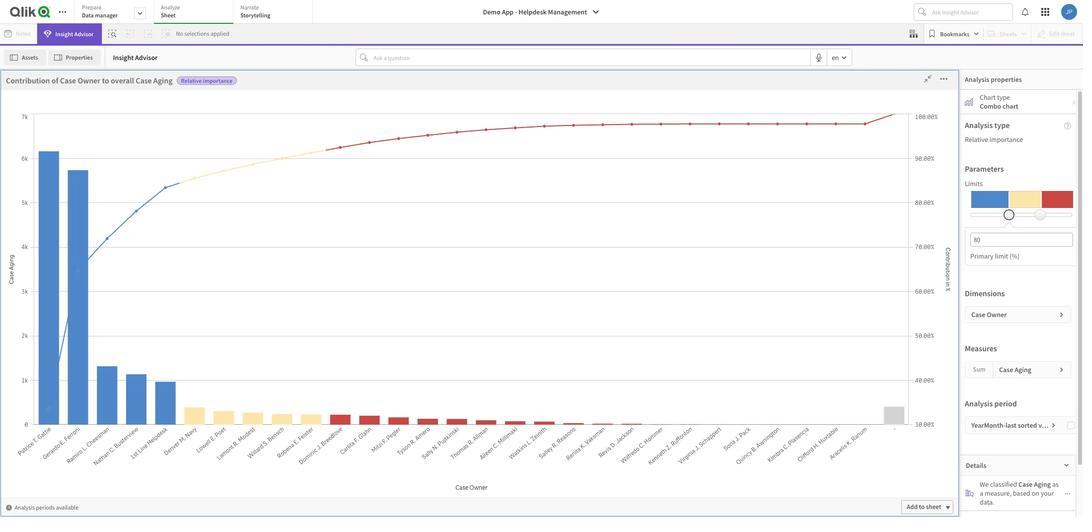 Task type: describe. For each thing, give the bounding box(es) containing it.
number of closed cases menu item
[[51, 487, 142, 507]]

values for values
[[695, 152, 717, 162]]

2 fields button from the left
[[1, 70, 51, 101]]

narrate storytelling
[[240, 3, 270, 19]]

Ask Insight Advisor text field
[[930, 4, 1013, 20]]

sona
[[775, 240, 790, 249]]

combo chart image
[[965, 98, 973, 106]]

parameters
[[965, 164, 1004, 174]]

helpdesk
[[519, 7, 547, 16]]

yearmonth-last sorted values
[[971, 421, 1058, 430]]

(%)
[[1010, 252, 1020, 261]]

chart type combo chart
[[980, 93, 1018, 111]]

manager
[[95, 11, 118, 19]]

aging inside menu item
[[71, 155, 88, 164]]

limits
[[965, 179, 983, 188]]

insight advisor inside dropdown button
[[55, 30, 94, 37]]

0 vertical spatial add to sheet button
[[878, 359, 931, 372]]

prepare
[[82, 3, 101, 11]]

case record type
[[56, 314, 107, 323]]

true for sona j. pack
[[698, 240, 711, 249]]

importance for full screen image
[[335, 154, 365, 161]]

1 vertical spatial case aging
[[894, 192, 926, 200]]

casenumber
[[56, 393, 94, 402]]

contribution for full screen image
[[171, 152, 215, 162]]

case_date_key menu item
[[51, 368, 142, 388]]

time inside menu item
[[98, 234, 113, 243]]

advisor inside dropdown button
[[74, 30, 94, 37]]

casenumber button
[[51, 393, 123, 402]]

case is closed button
[[51, 254, 123, 263]]

2 horizontal spatial case aging
[[999, 365, 1031, 374]]

rank
[[102, 353, 117, 362]]

no
[[176, 30, 183, 37]]

yearmonth-
[[971, 421, 1006, 430]]

cases inside the number of closed cases menu item
[[110, 492, 126, 501]]

1 vertical spatial case owner
[[971, 310, 1007, 319]]

case aging menu item
[[51, 149, 142, 169]]

case is closed
[[56, 254, 97, 263]]

72
[[158, 97, 203, 147]]

cases open/closed menu item
[[51, 408, 142, 428]]

case is closed. press space to sort on this column. element
[[696, 190, 756, 203]]

1 vertical spatial items
[[354, 397, 373, 407]]

case record type menu item
[[51, 308, 142, 328]]

open
[[160, 163, 177, 173]]

insight advisor button
[[37, 23, 102, 44]]

number
[[56, 492, 80, 501]]

analyze sheet
[[161, 3, 180, 19]]

case owner group button
[[51, 294, 123, 303]]

a
[[980, 489, 983, 498]]

analyze image
[[966, 490, 974, 498]]

smart search image
[[108, 30, 116, 38]]

cases inside the low priority cases 203
[[926, 70, 982, 97]]

analysis type
[[965, 120, 1010, 130]]

cases open/closed button
[[51, 413, 123, 422]]

demo app - helpdesk management button
[[477, 4, 606, 20]]

robena e. feister
[[775, 286, 824, 294]]

app
[[502, 7, 514, 16]]

priority for 142
[[513, 70, 582, 97]]

cases inside open cases vs duration * bubble size represents number of high priority open cases
[[26, 152, 47, 163]]

2 horizontal spatial relative
[[965, 135, 988, 144]]

demo
[[483, 7, 500, 16]]

low
[[807, 70, 848, 97]]

priority for 203
[[852, 70, 921, 97]]

closed inside the number of closed cases menu item
[[88, 492, 108, 501]]

owner inside case owner group menu item
[[71, 294, 91, 303]]

0 for sona j. pack
[[922, 240, 926, 249]]

case record type button
[[51, 314, 123, 323]]

represents
[[48, 163, 83, 173]]

master items
[[10, 120, 42, 128]]

totals not applicable for this column element
[[773, 203, 863, 216]]

mutual
[[171, 397, 195, 407]]

j.
[[791, 240, 796, 249]]

measure,
[[985, 489, 1012, 498]]

e. for robena
[[798, 286, 803, 294]]

small image for details
[[1064, 463, 1070, 469]]

case is closed menu item
[[51, 249, 142, 269]]

selected
[[324, 397, 353, 407]]

chart
[[980, 93, 996, 102]]

medium priority cases 142
[[433, 70, 643, 147]]

help image
[[1064, 123, 1071, 130]]

case_date_key button
[[51, 373, 123, 382]]

case timetable rank menu item
[[51, 348, 142, 368]]

importance for exit full screen image
[[203, 77, 232, 84]]

combo
[[980, 102, 1001, 111]]

case owner group
[[56, 294, 110, 303]]

relative importance for full screen image
[[314, 154, 365, 161]]

case duration time button
[[51, 234, 123, 243]]

created
[[71, 214, 94, 223]]

primary
[[970, 252, 993, 261]]

by for priority
[[495, 152, 504, 163]]

0 vertical spatial is
[[499, 152, 505, 162]]

data
[[82, 11, 94, 19]]

case duration time
[[56, 234, 113, 243]]

closed inside case is closed menu item
[[77, 254, 97, 263]]

open/closed
[[74, 413, 112, 422]]

closed inside case closed date menu item
[[71, 175, 91, 183]]

ferroni
[[806, 332, 826, 340]]

medium
[[433, 70, 509, 97]]

case owner. press space to sort on this column. element
[[773, 190, 846, 203]]

sum
[[973, 365, 986, 374]]

small image for case owner
[[1059, 312, 1065, 318]]

between
[[240, 397, 270, 407]]

menu containing case aging
[[51, 110, 149, 517]]

case aging by case is closed
[[433, 152, 529, 162]]

(table)
[[744, 154, 761, 161]]

overall for full screen image
[[276, 152, 299, 162]]

date for employee hire date
[[113, 453, 126, 462]]

0 for robena e. feister
[[922, 286, 926, 294]]

tab list containing prepare
[[74, 0, 316, 25]]

properties
[[991, 75, 1022, 84]]

timetable for case timetable
[[71, 333, 101, 342]]

1 vertical spatial time
[[109, 403, 127, 413]]

number of closed cases button
[[51, 492, 131, 501]]

values for values (table)
[[726, 154, 742, 161]]

timetable for case timetable rank
[[71, 353, 101, 362]]

number of new cases menu item
[[51, 507, 142, 517]]

date for case created date
[[95, 214, 109, 223]]

relative for exit full screen image
[[181, 77, 202, 84]]

203
[[861, 97, 928, 147]]

case closed date button
[[51, 175, 123, 183]]

date up employee
[[69, 433, 82, 442]]

employee hire date menu item
[[51, 447, 142, 467]]

chart
[[1003, 102, 1018, 111]]

we
[[980, 480, 989, 489]]

2 master items button from the left
[[1, 102, 51, 133]]

case closed date
[[56, 175, 106, 183]]

priority for 72
[[140, 70, 210, 97]]

open cases vs duration * bubble size represents number of high priority open cases
[[5, 152, 197, 173]]

high
[[92, 70, 136, 97]]

of inside open cases vs duration * bubble size represents number of high priority open cases
[[111, 163, 118, 173]]

we classified case aging
[[980, 480, 1051, 489]]

cases inside 'cases open/closed' menu item
[[56, 413, 73, 422]]

18364.641273148
[[870, 205, 926, 214]]

analyze
[[161, 3, 180, 11]]

Search assets text field
[[51, 70, 149, 88]]

selections
[[184, 30, 209, 37]]

bubble
[[10, 163, 33, 173]]

case count button
[[51, 194, 123, 203]]

142
[[504, 97, 572, 147]]

assets button
[[4, 49, 46, 65]]

sona j. pack
[[775, 240, 811, 249]]

over
[[90, 403, 108, 413]]

pack
[[797, 240, 811, 249]]

cases inside medium priority cases 142
[[587, 70, 643, 97]]

of inside menu item
[[81, 492, 87, 501]]

e. for gerardo
[[799, 332, 805, 340]]

employee hire date
[[69, 453, 126, 462]]

gerardo
[[775, 332, 798, 340]]

case inside menu item
[[56, 314, 70, 323]]

selections tool image
[[910, 30, 918, 38]]

demo app - helpdesk management
[[483, 7, 587, 16]]

sorted
[[1018, 421, 1037, 430]]

employee hire date button
[[51, 453, 131, 462]]

available
[[56, 504, 79, 511]]

case_date_key
[[56, 373, 101, 382]]

totals element
[[696, 203, 773, 216]]

case aging inside menu item
[[56, 155, 88, 164]]

priority
[[135, 163, 159, 173]]

case timetable rank button
[[51, 353, 123, 362]]

number of closed cases
[[56, 492, 126, 501]]



Task type: locate. For each thing, give the bounding box(es) containing it.
open cases by priority type
[[451, 152, 551, 163]]

closed left ranking
[[506, 152, 529, 162]]

0 vertical spatial add to sheet
[[884, 361, 918, 370]]

1 vertical spatial relative importance
[[965, 135, 1023, 144]]

0 vertical spatial case owner
[[56, 274, 91, 283]]

0 vertical spatial e.
[[798, 286, 803, 294]]

0 horizontal spatial values
[[695, 152, 717, 162]]

0 vertical spatial contribution
[[6, 75, 50, 85]]

properties
[[66, 53, 93, 61]]

0 vertical spatial time
[[98, 234, 113, 243]]

duration inside open cases vs duration * bubble size represents number of high priority open cases
[[58, 152, 90, 163]]

contribution
[[6, 75, 50, 85], [171, 152, 215, 162]]

2 vertical spatial relative
[[314, 154, 334, 161]]

true for gerardo e. ferroni
[[698, 332, 711, 340]]

menu
[[51, 110, 149, 517]]

1 vertical spatial contribution
[[171, 152, 215, 162]]

Ask a question text field
[[372, 49, 810, 65]]

relative importance left full screen image
[[314, 154, 365, 161]]

analysis for analysis period
[[965, 399, 993, 409]]

closed down number
[[71, 175, 91, 183]]

0 vertical spatial type
[[534, 152, 551, 163]]

0 vertical spatial duration
[[58, 152, 90, 163]]

0 vertical spatial overall
[[111, 75, 134, 85]]

1 horizontal spatial advisor
[[135, 53, 158, 62]]

periods
[[36, 504, 55, 511]]

timetable up case timetable rank
[[71, 333, 101, 342]]

0 vertical spatial small image
[[1059, 312, 1065, 318]]

1 horizontal spatial items
[[354, 397, 373, 407]]

your
[[1041, 489, 1054, 498]]

advisor
[[74, 30, 94, 37], [135, 53, 158, 62]]

time right over
[[109, 403, 127, 413]]

1 vertical spatial importance
[[989, 135, 1023, 144]]

duration inside menu item
[[71, 234, 97, 243]]

1 horizontal spatial relative importance
[[314, 154, 365, 161]]

master
[[10, 120, 27, 128]]

e. left ferroni
[[799, 332, 805, 340]]

analysis up yearmonth-
[[965, 399, 993, 409]]

1 horizontal spatial contribution
[[171, 152, 215, 162]]

number
[[84, 163, 110, 173]]

open & resolved cases over time
[[5, 403, 127, 413]]

0 horizontal spatial by
[[472, 152, 480, 162]]

relative importance
[[181, 77, 232, 84], [965, 135, 1023, 144], [314, 154, 365, 161]]

*
[[5, 163, 8, 173]]

1 vertical spatial timetable
[[71, 353, 101, 362]]

type inside menu item
[[93, 314, 107, 323]]

analysis down combo
[[965, 120, 993, 130]]

1 vertical spatial add to sheet
[[907, 503, 941, 511]]

1 horizontal spatial case aging
[[894, 192, 926, 200]]

overall
[[111, 75, 134, 85], [276, 152, 299, 162]]

sheet
[[161, 11, 176, 19]]

press space to open search dialog box for [case is closed] column. element
[[756, 190, 773, 203]]

2 vertical spatial true
[[698, 332, 711, 340]]

1 horizontal spatial values
[[726, 154, 742, 161]]

data.
[[980, 498, 994, 507]]

2 horizontal spatial relative importance
[[965, 135, 1023, 144]]

insight
[[55, 30, 73, 37], [113, 53, 134, 62]]

contribution up cases at the left top of the page
[[171, 152, 215, 162]]

1 vertical spatial relative
[[965, 135, 988, 144]]

case count
[[56, 194, 89, 203]]

date down number
[[92, 175, 106, 183]]

add for add to sheet "button" to the top
[[884, 361, 895, 370]]

more image
[[936, 74, 952, 84]]

small image
[[1071, 99, 1077, 105], [1059, 367, 1065, 373], [1051, 423, 1057, 429], [1065, 491, 1071, 497]]

period
[[994, 399, 1017, 409]]

by for case
[[472, 152, 480, 162]]

2 vertical spatial importance
[[335, 154, 365, 161]]

gerardo e. ferroni
[[775, 332, 826, 340]]

duration right vs
[[58, 152, 90, 163]]

none number field inside application
[[970, 233, 1073, 247]]

0 horizontal spatial overall
[[111, 75, 134, 85]]

analysis properties
[[965, 75, 1022, 84]]

1 true from the top
[[698, 240, 711, 249]]

add for bottom add to sheet "button"
[[907, 503, 918, 511]]

0 horizontal spatial items
[[28, 120, 42, 128]]

on
[[1032, 489, 1039, 498]]

insight up properties button
[[55, 30, 73, 37]]

grid containing case aging
[[696, 190, 933, 388]]

1 vertical spatial advisor
[[135, 53, 158, 62]]

1 0 from the top
[[922, 240, 926, 249]]

0 vertical spatial true
[[698, 240, 711, 249]]

1 timetable from the top
[[71, 333, 101, 342]]

analysis for analysis type
[[965, 120, 993, 130]]

priority inside medium priority cases 142
[[513, 70, 582, 97]]

dependency
[[196, 397, 238, 407]]

timetable
[[71, 333, 101, 342], [71, 353, 101, 362]]

assets
[[22, 53, 38, 61]]

cases
[[178, 163, 197, 173]]

date right hire
[[113, 453, 126, 462]]

1 horizontal spatial importance
[[335, 154, 365, 161]]

time down case created date menu item
[[98, 234, 113, 243]]

record
[[71, 314, 92, 323]]

0 horizontal spatial case owner
[[56, 274, 91, 283]]

1 horizontal spatial insight advisor
[[113, 53, 158, 62]]

application containing 72
[[0, 0, 1083, 517]]

date menu item
[[51, 428, 142, 447]]

0 vertical spatial type
[[997, 93, 1010, 102]]

low priority cases 203
[[807, 70, 982, 147]]

overall for exit full screen image
[[111, 75, 134, 85]]

date right created
[[95, 214, 109, 223]]

2 vertical spatial 0
[[922, 332, 926, 340]]

closed down case duration time 'button'
[[77, 254, 97, 263]]

master items button
[[0, 102, 51, 133], [1, 102, 51, 133]]

1 master items button from the left
[[0, 102, 51, 133]]

case owner group menu item
[[51, 289, 142, 308]]

case owner inside menu item
[[56, 274, 91, 283]]

insight down smart search icon
[[113, 53, 134, 62]]

2 vertical spatial relative importance
[[314, 154, 365, 161]]

contribution up fields
[[6, 75, 50, 85]]

feister
[[805, 286, 824, 294]]

tab list
[[74, 0, 316, 25]]

0 horizontal spatial relative importance
[[181, 77, 232, 84]]

1 fields button from the left
[[0, 70, 51, 101]]

0 vertical spatial timetable
[[71, 333, 101, 342]]

open for open cases by priority type
[[451, 152, 470, 163]]

0 horizontal spatial sheet
[[903, 361, 918, 370]]

owner
[[78, 75, 100, 85], [243, 152, 265, 162], [71, 274, 91, 283], [71, 294, 91, 303], [987, 310, 1007, 319]]

case duration time menu item
[[51, 229, 142, 249]]

0 horizontal spatial case aging
[[56, 155, 88, 164]]

1 vertical spatial duration
[[71, 234, 97, 243]]

closed up number of new cases menu item
[[88, 492, 108, 501]]

1 horizontal spatial overall
[[276, 152, 299, 162]]

case aging up the "case closed date"
[[56, 155, 88, 164]]

1 horizontal spatial sheet
[[926, 503, 941, 511]]

3 0 from the top
[[922, 332, 926, 340]]

3 true from the top
[[698, 332, 711, 340]]

type down chart
[[994, 120, 1010, 130]]

add
[[884, 361, 895, 370], [907, 503, 918, 511]]

0 vertical spatial importance
[[203, 77, 232, 84]]

to
[[102, 75, 109, 85], [267, 152, 274, 162], [896, 361, 902, 370], [919, 503, 925, 511]]

0 horizontal spatial type
[[93, 314, 107, 323]]

type for chart
[[997, 93, 1010, 102]]

duration down created
[[71, 234, 97, 243]]

items
[[28, 120, 42, 128], [354, 397, 373, 407]]

relative for full screen image
[[314, 154, 334, 161]]

cancel button
[[915, 77, 951, 93]]

date for case closed date
[[92, 175, 106, 183]]

type right chart
[[997, 93, 1010, 102]]

open for open & resolved cases over time
[[5, 403, 24, 413]]

vs
[[49, 152, 57, 163]]

auto-
[[157, 80, 176, 90]]

2 timetable from the top
[[71, 353, 101, 362]]

0 horizontal spatial importance
[[203, 77, 232, 84]]

true
[[698, 240, 711, 249], [698, 286, 711, 294], [698, 332, 711, 340]]

robena
[[775, 286, 797, 294]]

is inside case is closed menu item
[[71, 254, 76, 263]]

properties button
[[48, 49, 101, 65]]

0 for gerardo e. ferroni
[[922, 332, 926, 340]]

is left ranking
[[499, 152, 505, 162]]

case created date
[[56, 214, 109, 223]]

contribution for exit full screen image
[[6, 75, 50, 85]]

importance down analysis type
[[989, 135, 1023, 144]]

open for open cases vs duration * bubble size represents number of high priority open cases
[[5, 152, 24, 163]]

values
[[1038, 421, 1058, 430]]

of
[[51, 75, 58, 85], [216, 152, 223, 162], [111, 163, 118, 173], [81, 492, 87, 501]]

analysis
[[176, 80, 204, 90]]

type inside chart type combo chart
[[997, 93, 1010, 102]]

relative importance right auto-
[[181, 77, 232, 84]]

1 vertical spatial overall
[[276, 152, 299, 162]]

sheet for bottom add to sheet "button"
[[926, 503, 941, 511]]

0 vertical spatial contribution of case owner to overall case aging
[[6, 75, 173, 85]]

analysis left periods
[[15, 504, 35, 511]]

-
[[515, 7, 517, 16]]

insight advisor down the data
[[55, 30, 94, 37]]

1 vertical spatial contribution of case owner to overall case aging
[[171, 152, 337, 162]]

0 vertical spatial relative
[[181, 77, 202, 84]]

items right selected
[[354, 397, 373, 407]]

0 vertical spatial advisor
[[74, 30, 94, 37]]

values
[[695, 152, 717, 162], [726, 154, 742, 161]]

0 horizontal spatial insight
[[55, 30, 73, 37]]

1 horizontal spatial by
[[495, 152, 504, 163]]

1 vertical spatial add to sheet button
[[901, 501, 953, 514]]

case timetable rank
[[56, 353, 117, 362]]

case inside 'menu item'
[[56, 194, 70, 203]]

priority inside "high priority cases 72"
[[140, 70, 210, 97]]

1 vertical spatial small image
[[1064, 463, 1070, 469]]

0 vertical spatial case aging
[[56, 155, 88, 164]]

group
[[92, 294, 110, 303]]

0 vertical spatial add
[[884, 361, 895, 370]]

None number field
[[970, 233, 1073, 247]]

grid inside application
[[696, 190, 933, 388]]

grid
[[696, 190, 933, 388]]

more image
[[389, 151, 404, 161]]

1 horizontal spatial add
[[907, 503, 918, 511]]

type for analysis
[[994, 120, 1010, 130]]

importance down applied
[[203, 77, 232, 84]]

1 vertical spatial sheet
[[926, 503, 941, 511]]

1 horizontal spatial relative
[[314, 154, 334, 161]]

0 horizontal spatial insight advisor
[[55, 30, 94, 37]]

owner inside the case owner menu item
[[71, 274, 91, 283]]

1 vertical spatial insight
[[113, 53, 134, 62]]

insight inside dropdown button
[[55, 30, 73, 37]]

1 vertical spatial true
[[698, 286, 711, 294]]

0 horizontal spatial relative
[[181, 77, 202, 84]]

case timetable menu item
[[51, 328, 142, 348]]

importance
[[203, 77, 232, 84], [989, 135, 1023, 144], [335, 154, 365, 161]]

sheet for add to sheet "button" to the top
[[903, 361, 918, 370]]

exit full screen image
[[920, 74, 936, 84]]

case count menu item
[[51, 189, 142, 209]]

2 0 from the top
[[922, 286, 926, 294]]

e. left feister
[[798, 286, 803, 294]]

analysis up chart
[[965, 75, 989, 84]]

case aging button
[[51, 155, 123, 164]]

1 horizontal spatial type
[[534, 152, 551, 163]]

case created date menu item
[[51, 209, 142, 229]]

1 horizontal spatial insight
[[113, 53, 134, 62]]

case owner button
[[51, 274, 123, 283]]

contribution of case owner to overall case aging
[[6, 75, 173, 85], [171, 152, 337, 162]]

true for robena e. feister
[[698, 286, 711, 294]]

case aging up period
[[999, 365, 1031, 374]]

james peterson image
[[1061, 4, 1077, 20]]

1 vertical spatial type
[[994, 120, 1010, 130]]

bookmarks
[[940, 30, 969, 37]]

relative importance for exit full screen image
[[181, 77, 232, 84]]

measures
[[965, 344, 997, 354]]

details
[[966, 461, 986, 470]]

type right record
[[93, 314, 107, 323]]

values left values (table)
[[695, 152, 717, 162]]

contribution of case owner to overall case aging for full screen image
[[171, 152, 337, 162]]

relative importance down analysis type
[[965, 135, 1023, 144]]

prepare data manager
[[82, 3, 118, 19]]

1 vertical spatial add
[[907, 503, 918, 511]]

0 vertical spatial relative importance
[[181, 77, 232, 84]]

0 horizontal spatial advisor
[[74, 30, 94, 37]]

analysis for analysis periods available
[[15, 504, 35, 511]]

1 horizontal spatial is
[[499, 152, 505, 162]]

case owner down dimensions
[[971, 310, 1007, 319]]

application
[[0, 0, 1083, 517]]

1 horizontal spatial case owner
[[971, 310, 1007, 319]]

small image
[[1059, 312, 1065, 318], [1064, 463, 1070, 469], [6, 505, 12, 511]]

values (table)
[[726, 154, 761, 161]]

insight advisor down smart search icon
[[113, 53, 158, 62]]

1 vertical spatial insight advisor
[[113, 53, 158, 62]]

2 vertical spatial case aging
[[999, 365, 1031, 374]]

1 vertical spatial type
[[93, 314, 107, 323]]

case closed date menu item
[[51, 169, 142, 189]]

1 vertical spatial is
[[71, 254, 76, 263]]

0 vertical spatial items
[[28, 120, 42, 128]]

type down 142
[[534, 152, 551, 163]]

applied
[[211, 30, 229, 37]]

advisor up auto-
[[135, 53, 158, 62]]

1 vertical spatial 0
[[922, 286, 926, 294]]

case aging up 18364.641273148
[[894, 192, 926, 200]]

open
[[5, 152, 24, 163], [451, 152, 470, 163], [5, 403, 24, 413]]

analysis period
[[965, 399, 1017, 409]]

1 vertical spatial e.
[[799, 332, 805, 340]]

no selections applied
[[176, 30, 229, 37]]

management
[[548, 7, 587, 16]]

press space to open search dialog box for [case owner] column. element
[[846, 190, 863, 203]]

case aging
[[56, 155, 88, 164], [894, 192, 926, 200], [999, 365, 1031, 374]]

case owner menu item
[[51, 269, 142, 289]]

timetable up case_date_key button
[[71, 353, 101, 362]]

contribution of case owner to overall case aging for exit full screen image
[[6, 75, 173, 85]]

items inside master items button
[[28, 120, 42, 128]]

0 vertical spatial insight advisor
[[55, 30, 94, 37]]

0 horizontal spatial contribution
[[6, 75, 50, 85]]

analysis for analysis properties
[[965, 75, 989, 84]]

time
[[98, 234, 113, 243], [109, 403, 127, 413]]

case timetable
[[56, 333, 101, 342]]

add to sheet button
[[878, 359, 931, 372], [901, 501, 953, 514]]

bookmarks button
[[926, 26, 981, 42]]

items right master
[[28, 120, 42, 128]]

narrate
[[240, 3, 259, 11]]

2 true from the top
[[698, 286, 711, 294]]

full screen image
[[373, 151, 389, 161]]

advisor down the data
[[74, 30, 94, 37]]

values left (table)
[[726, 154, 742, 161]]

0 vertical spatial 0
[[922, 240, 926, 249]]

0 horizontal spatial add
[[884, 361, 895, 370]]

0 vertical spatial sheet
[[903, 361, 918, 370]]

classified
[[990, 480, 1017, 489]]

case owner down case is closed
[[56, 274, 91, 283]]

casenumber menu item
[[51, 388, 142, 408]]

importance left full screen image
[[335, 154, 365, 161]]

0 horizontal spatial is
[[71, 254, 76, 263]]

2 horizontal spatial importance
[[989, 135, 1023, 144]]

date button
[[51, 433, 123, 442]]

high
[[119, 163, 134, 173]]

hire
[[99, 453, 111, 462]]

is down case duration time
[[71, 254, 76, 263]]

2 vertical spatial small image
[[6, 505, 12, 511]]

0 vertical spatial insight
[[55, 30, 73, 37]]

priority inside the low priority cases 203
[[852, 70, 921, 97]]

cases inside "high priority cases 72"
[[214, 70, 270, 97]]

open inside open cases vs duration * bubble size represents number of high priority open cases
[[5, 152, 24, 163]]



Task type: vqa. For each thing, say whether or not it's contained in the screenshot.
Show
no



